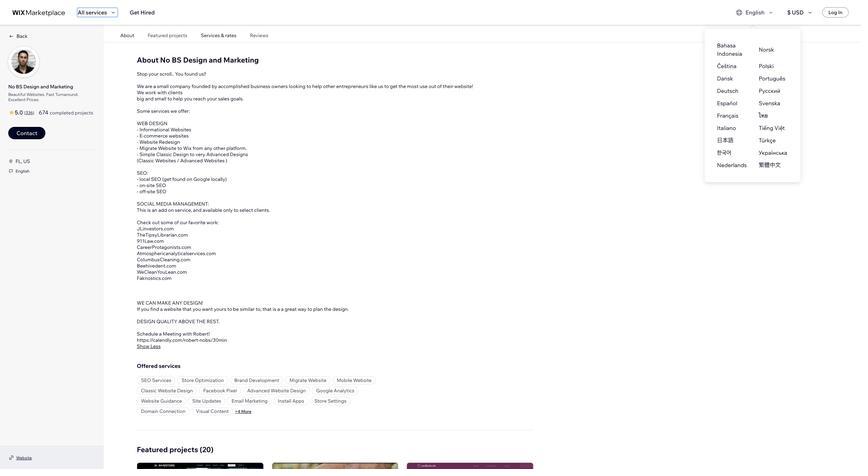Task type: locate. For each thing, give the bounding box(es) containing it.
1 horizontal spatial migrate
[[290, 377, 307, 383]]

websites down any
[[204, 157, 225, 164]]

1 we from the top
[[137, 83, 144, 89]]

no inside no bs design and marketing beautiful websites. fast turnaround. excellent prices.
[[8, 84, 15, 90]]

1 vertical spatial other
[[213, 145, 225, 151]]

0 horizontal spatial services
[[152, 377, 171, 383]]

owners
[[271, 83, 288, 89]]

0 vertical spatial other
[[323, 83, 335, 89]]

design for classic website design
[[177, 388, 193, 394]]

email
[[232, 398, 244, 404]]

) left designs
[[226, 157, 227, 164]]

projects for featured projects
[[169, 32, 187, 39]]

contact
[[17, 130, 37, 137]]

0 vertical spatial the
[[399, 83, 406, 89]]

you right if at the bottom left of the page
[[141, 306, 149, 312]]

migrate inside stop your scroll.. you found us!! we are a small company founded by accomplished business owners looking to help other entrepreneurs like us to get the most use out of their website! we work with clients big and small to help you reach your sales goals. some services we offer: web design - informational websites - e-commerce websites - website redesign - migrate website to wix from any other platform. - simple classic design to very advanced designs (classic websites / advanced websites ) seo: - local seo (get found on google locally) - on-site seo - off-site seo social media management: this is an add on service, and available only to select clients. check out some of our favorite work: jlinvestors.com thetipsylibrarian.com 911law.com careerprotagonists.com atmosphericanalyticalservices.com columbuscleaning.com beehivedent.com wecleanyoulean.com faknostics.com we can make any design! if you find a website that you want yours to be similar to, that is a a great way to plan the design. design quality above the rest. schedule a meeting with robert! https://calendly.com/robert-nobs/30min show less
[[140, 145, 157, 151]]

1 vertical spatial marketing
[[50, 84, 73, 90]]

1 - from the top
[[137, 127, 138, 133]]

services inside stop your scroll.. you found us!! we are a small company founded by accomplished business owners looking to help other entrepreneurs like us to get the most use out of their website! we work with clients big and small to help you reach your sales goals. some services we offer: web design - informational websites - e-commerce websites - website redesign - migrate website to wix from any other platform. - simple classic design to very advanced designs (classic websites / advanced websites ) seo: - local seo (get found on google locally) - on-site seo - off-site seo social media management: this is an add on service, and available only to select clients. check out some of our favorite work: jlinvestors.com thetipsylibrarian.com 911law.com careerprotagonists.com atmosphericanalyticalservices.com columbuscleaning.com beehivedent.com wecleanyoulean.com faknostics.com we can make any design! if you find a website that you want yours to be similar to, that is a a great way to plan the design. design quality above the rest. schedule a meeting with robert! https://calendly.com/robert-nobs/30min show less
[[151, 108, 170, 114]]

yours
[[214, 306, 226, 312]]

help
[[312, 83, 322, 89], [173, 96, 183, 102]]

0 horizontal spatial store
[[182, 377, 194, 383]]

1 horizontal spatial google
[[316, 388, 333, 394]]

advanced
[[206, 151, 229, 157], [180, 157, 203, 164], [247, 388, 270, 394]]

projects left (20)
[[169, 445, 198, 454]]

migrate up apps
[[290, 377, 307, 383]]

with right work
[[157, 89, 167, 96]]

1 horizontal spatial is
[[273, 306, 276, 312]]

336
[[26, 110, 33, 115]]

日本語 link
[[711, 134, 740, 146]]

0 horizontal spatial that
[[183, 306, 192, 312]]

all services button
[[78, 8, 117, 17]]

and up fast
[[40, 84, 49, 90]]

0 horizontal spatial of
[[174, 219, 179, 226]]

visual
[[196, 408, 209, 414]]

1 horizontal spatial about
[[137, 55, 159, 64]]

and inside no bs design and marketing beautiful websites. fast turnaround. excellent prices.
[[40, 84, 49, 90]]

small
[[157, 83, 169, 89], [155, 96, 166, 102]]

us
[[23, 158, 30, 164]]

we left are
[[137, 83, 144, 89]]

1 vertical spatial the
[[324, 306, 332, 312]]

1 horizontal spatial with
[[183, 331, 192, 337]]

bs up you
[[172, 55, 182, 64]]

found
[[185, 71, 198, 77], [172, 176, 186, 182]]

rest.
[[207, 318, 220, 325]]

0 vertical spatial on
[[187, 176, 192, 182]]

small down scroll..
[[157, 83, 169, 89]]

0 vertical spatial bs
[[172, 55, 182, 64]]

advanced down the wix
[[180, 157, 203, 164]]

only
[[223, 207, 233, 213]]

1 horizontal spatial no
[[160, 55, 170, 64]]

1 vertical spatial store
[[315, 398, 327, 404]]

1 vertical spatial services
[[152, 377, 171, 383]]

services right all
[[86, 9, 107, 16]]

français link
[[711, 109, 745, 122]]

your left sales
[[207, 96, 217, 102]]

use
[[420, 83, 428, 89]]

marketing up more
[[245, 398, 268, 404]]

0 horizontal spatial other
[[213, 145, 225, 151]]

1 vertical spatial is
[[273, 306, 276, 312]]

0 vertical spatial )
[[33, 110, 34, 115]]

store left settings
[[315, 398, 327, 404]]

site updates
[[192, 398, 221, 404]]

1 horizontal spatial of
[[437, 83, 442, 89]]

with down the above
[[183, 331, 192, 337]]

we left work
[[137, 89, 144, 96]]

services up the seo services
[[159, 362, 181, 369]]

2 that from the left
[[263, 306, 272, 312]]

1 vertical spatial design
[[137, 318, 155, 325]]

of left "their"
[[437, 83, 442, 89]]

fast
[[46, 92, 54, 97]]

0 horizontal spatial on
[[168, 207, 174, 213]]

visual content
[[196, 408, 229, 414]]

that right any
[[183, 306, 192, 312]]

1 vertical spatial of
[[174, 219, 179, 226]]

services inside button
[[86, 9, 107, 16]]

advanced down brand development
[[247, 388, 270, 394]]

1 vertical spatial classic
[[141, 388, 157, 394]]

an
[[152, 207, 157, 213]]

0 horizontal spatial bs
[[16, 84, 22, 90]]

out right use
[[429, 83, 436, 89]]

their
[[443, 83, 453, 89]]

0 vertical spatial is
[[147, 207, 151, 213]]

services left we
[[151, 108, 170, 114]]

0 vertical spatial small
[[157, 83, 169, 89]]

seo up media at the left top
[[156, 188, 166, 195]]

0 horizontal spatial about
[[120, 32, 134, 39]]

google inside stop your scroll.. you found us!! we are a small company founded by accomplished business owners looking to help other entrepreneurs like us to get the most use out of their website! we work with clients big and small to help you reach your sales goals. some services we offer: web design - informational websites - e-commerce websites - website redesign - migrate website to wix from any other platform. - simple classic design to very advanced designs (classic websites / advanced websites ) seo: - local seo (get found on google locally) - on-site seo - off-site seo social media management: this is an add on service, and available only to select clients. check out some of our favorite work: jlinvestors.com thetipsylibrarian.com 911law.com careerprotagonists.com atmosphericanalyticalservices.com columbuscleaning.com beehivedent.com wecleanyoulean.com faknostics.com we can make any design! if you find a website that you want yours to be similar to, that is a a great way to plan the design. design quality above the rest. schedule a meeting with robert! https://calendly.com/robert-nobs/30min show less
[[193, 176, 210, 182]]

dansk
[[717, 75, 733, 82]]

usd
[[792, 9, 804, 16]]

on right (get
[[187, 176, 192, 182]]

0 horizontal spatial migrate
[[140, 145, 157, 151]]

log
[[829, 9, 837, 15]]

select
[[240, 207, 253, 213]]

0 vertical spatial with
[[157, 89, 167, 96]]

1 that from the left
[[183, 306, 192, 312]]

design inside no bs design and marketing beautiful websites. fast turnaround. excellent prices.
[[23, 84, 39, 90]]

1 vertical spatial migrate
[[290, 377, 307, 383]]

4 - from the top
[[137, 145, 138, 151]]

1 horizontal spatial english
[[746, 9, 765, 16]]

1 horizontal spatial other
[[323, 83, 335, 89]]

norsk link
[[753, 43, 781, 56]]

2 horizontal spatial advanced
[[247, 388, 270, 394]]

1 horizontal spatial your
[[207, 96, 217, 102]]

1 horizontal spatial that
[[263, 306, 272, 312]]

is left an
[[147, 207, 151, 213]]

1 horizontal spatial store
[[315, 398, 327, 404]]

store left the 'optimization'
[[182, 377, 194, 383]]

work
[[145, 89, 156, 96]]

seo services
[[141, 377, 171, 383]]

no up the beautiful
[[8, 84, 15, 90]]

português
[[759, 75, 786, 82]]

/
[[177, 157, 179, 164]]

plan
[[313, 306, 323, 312]]

services & rates link
[[201, 32, 237, 39]]

design up schedule
[[137, 318, 155, 325]]

2 vertical spatial projects
[[169, 445, 198, 454]]

1 vertical spatial projects
[[75, 110, 93, 116]]

1 horizontal spatial out
[[429, 83, 436, 89]]

the right 'plan'
[[324, 306, 332, 312]]

english left $
[[746, 9, 765, 16]]

found right (get
[[172, 176, 186, 182]]

to right way
[[308, 306, 312, 312]]

bahasa
[[717, 42, 736, 49]]

tiếng việt link
[[753, 122, 791, 134]]

install apps
[[278, 398, 304, 404]]

design down redesign
[[173, 151, 189, 157]]

1 vertical spatial your
[[207, 96, 217, 102]]

(classic
[[137, 157, 154, 164]]

advanced right very
[[206, 151, 229, 157]]

services & rates
[[201, 32, 237, 39]]

classic inside stop your scroll.. you found us!! we are a small company founded by accomplished business owners looking to help other entrepreneurs like us to get the most use out of their website! we work with clients big and small to help you reach your sales goals. some services we offer: web design - informational websites - e-commerce websites - website redesign - migrate website to wix from any other platform. - simple classic design to very advanced designs (classic websites / advanced websites ) seo: - local seo (get found on google locally) - on-site seo - off-site seo social media management: this is an add on service, and available only to select clients. check out some of our favorite work: jlinvestors.com thetipsylibrarian.com 911law.com careerprotagonists.com atmosphericanalyticalservices.com columbuscleaning.com beehivedent.com wecleanyoulean.com faknostics.com we can make any design! if you find a website that you want yours to be similar to, that is a a great way to plan the design. design quality above the rest. schedule a meeting with robert! https://calendly.com/robert-nobs/30min show less
[[156, 151, 172, 157]]

migrate up (classic
[[140, 145, 157, 151]]

0 vertical spatial featured
[[148, 32, 168, 39]]

of
[[437, 83, 442, 89], [174, 219, 179, 226]]

0 vertical spatial marketing
[[224, 55, 259, 64]]

out
[[429, 83, 436, 89], [152, 219, 160, 226]]

about down the get at top left
[[120, 32, 134, 39]]

the right get
[[399, 83, 406, 89]]

get hired
[[130, 9, 155, 16]]

design up site
[[177, 388, 193, 394]]

the
[[196, 318, 206, 325]]

1 vertical spatial out
[[152, 219, 160, 226]]

on right add
[[168, 207, 174, 213]]

out left some on the top left of page
[[152, 219, 160, 226]]

0 vertical spatial store
[[182, 377, 194, 383]]

get hired link
[[130, 8, 155, 17]]

other left entrepreneurs
[[323, 83, 335, 89]]

русский link
[[753, 85, 787, 97]]

1 vertical spatial )
[[226, 157, 227, 164]]

deutsch link
[[711, 85, 745, 97]]

0 vertical spatial of
[[437, 83, 442, 89]]

design up apps
[[290, 388, 306, 394]]

settings
[[328, 398, 347, 404]]

한국어 link
[[711, 146, 738, 159]]

) right (
[[33, 110, 34, 115]]

1 horizontal spatial on
[[187, 176, 192, 182]]

3 - from the top
[[137, 139, 138, 145]]

get
[[130, 9, 139, 16]]

0 vertical spatial about
[[120, 32, 134, 39]]

español
[[717, 100, 738, 107]]

) inside 5.0 ( 336 )
[[33, 110, 34, 115]]

ไทย link
[[753, 109, 774, 122]]

1 horizontal spatial )
[[226, 157, 227, 164]]

google left locally)
[[193, 176, 210, 182]]

1 vertical spatial featured
[[137, 445, 168, 454]]

site right on-
[[147, 188, 155, 195]]

italiano link
[[711, 122, 742, 134]]

marketing down "rates"
[[224, 55, 259, 64]]

your right stop
[[149, 71, 159, 77]]

store for store optimization
[[182, 377, 194, 383]]

українська
[[759, 149, 788, 156]]

0 vertical spatial found
[[185, 71, 198, 77]]

about
[[120, 32, 134, 39], [137, 55, 159, 64]]

marketing up turnaround.
[[50, 84, 73, 90]]

accomplished
[[218, 83, 250, 89]]

1 vertical spatial services
[[151, 108, 170, 114]]

0 horizontal spatial google
[[193, 176, 210, 182]]

mobile website
[[337, 377, 372, 383]]

1 vertical spatial help
[[173, 96, 183, 102]]

projects
[[169, 32, 187, 39], [75, 110, 93, 116], [169, 445, 198, 454]]

google analytics
[[316, 388, 355, 394]]

design inside stop your scroll.. you found us!! we are a small company founded by accomplished business owners looking to help other entrepreneurs like us to get the most use out of their website! we work with clients big and small to help you reach your sales goals. some services we offer: web design - informational websites - e-commerce websites - website redesign - migrate website to wix from any other platform. - simple classic design to very advanced designs (classic websites / advanced websites ) seo: - local seo (get found on google locally) - on-site seo - off-site seo social media management: this is an add on service, and available only to select clients. check out some of our favorite work: jlinvestors.com thetipsylibrarian.com 911law.com careerprotagonists.com atmosphericanalyticalservices.com columbuscleaning.com beehivedent.com wecleanyoulean.com faknostics.com we can make any design! if you find a website that you want yours to be similar to, that is a a great way to plan the design. design quality above the rest. schedule a meeting with robert! https://calendly.com/robert-nobs/30min show less
[[173, 151, 189, 157]]

other right any
[[213, 145, 225, 151]]

1 vertical spatial bs
[[16, 84, 22, 90]]

1 vertical spatial about
[[137, 55, 159, 64]]

services
[[201, 32, 220, 39], [152, 377, 171, 383]]

prices.
[[27, 97, 39, 102]]

seo
[[151, 176, 161, 182], [156, 182, 166, 188], [156, 188, 166, 195], [141, 377, 151, 383]]

site down seo:
[[147, 182, 155, 188]]

is right to,
[[273, 306, 276, 312]]

design up websites.
[[23, 84, 39, 90]]

0 horizontal spatial with
[[157, 89, 167, 96]]

found left the us!!
[[185, 71, 198, 77]]

projects right completed
[[75, 110, 93, 116]]

most
[[407, 83, 419, 89]]

other
[[323, 83, 335, 89], [213, 145, 225, 151]]

our
[[180, 219, 187, 226]]

0 vertical spatial help
[[312, 83, 322, 89]]

to right us
[[384, 83, 389, 89]]

offer:
[[178, 108, 190, 114]]

polski
[[759, 63, 774, 69]]

you left reach
[[184, 96, 192, 102]]

norsk
[[759, 46, 774, 53]]

português link
[[753, 72, 792, 85]]

-
[[137, 127, 138, 133], [137, 133, 138, 139], [137, 139, 138, 145], [137, 145, 138, 151], [137, 151, 138, 157], [137, 176, 138, 182], [137, 182, 138, 188], [137, 188, 138, 195]]

beautiful
[[8, 92, 26, 97]]

0 horizontal spatial your
[[149, 71, 159, 77]]

0 vertical spatial google
[[193, 176, 210, 182]]

that right to,
[[263, 306, 272, 312]]

0 vertical spatial projects
[[169, 32, 187, 39]]

no bs design and marketing image
[[9, 47, 39, 77]]

classic down the seo services
[[141, 388, 157, 394]]

7 - from the top
[[137, 182, 138, 188]]

google up 'store settings'
[[316, 388, 333, 394]]

your
[[149, 71, 159, 77], [207, 96, 217, 102]]

1 vertical spatial english
[[16, 169, 30, 174]]

1 vertical spatial no
[[8, 84, 15, 90]]

1 vertical spatial with
[[183, 331, 192, 337]]

0 vertical spatial classic
[[156, 151, 172, 157]]

optimization
[[195, 377, 224, 383]]

more
[[241, 409, 251, 414]]

and
[[209, 55, 222, 64], [40, 84, 49, 90], [145, 96, 154, 102], [193, 207, 202, 213]]

featured
[[148, 32, 168, 39], [137, 445, 168, 454]]

1 horizontal spatial services
[[201, 32, 220, 39]]

0 horizontal spatial no
[[8, 84, 15, 90]]

rates
[[225, 32, 237, 39]]

0 horizontal spatial )
[[33, 110, 34, 115]]

and right big in the top of the page
[[145, 96, 154, 102]]

informational
[[140, 127, 169, 133]]

0 vertical spatial english
[[746, 9, 765, 16]]

about for about no bs design and marketing
[[137, 55, 159, 64]]

simple
[[140, 151, 155, 157]]

0 horizontal spatial is
[[147, 207, 151, 213]]

(
[[24, 110, 26, 115]]

5 - from the top
[[137, 151, 138, 157]]

classic down redesign
[[156, 151, 172, 157]]

site
[[147, 182, 155, 188], [147, 188, 155, 195]]

help right looking
[[312, 83, 322, 89]]

services left &
[[201, 32, 220, 39]]

design up the us!!
[[183, 55, 207, 64]]

you left the want
[[193, 306, 201, 312]]

0 vertical spatial services
[[86, 9, 107, 16]]

+4 more button
[[235, 408, 251, 414]]

0 vertical spatial migrate
[[140, 145, 157, 151]]

to left very
[[190, 151, 195, 157]]

1 horizontal spatial bs
[[172, 55, 182, 64]]

help down company
[[173, 96, 183, 102]]

back
[[17, 33, 28, 39]]

design for advanced website design
[[290, 388, 306, 394]]

projects up about no bs design and marketing at the top left
[[169, 32, 187, 39]]

1 horizontal spatial advanced
[[206, 151, 229, 157]]

english down fl, us at the top left of page
[[16, 169, 30, 174]]

nederlands link
[[711, 159, 753, 171]]

of left our
[[174, 219, 179, 226]]

about up stop
[[137, 55, 159, 64]]

small left clients
[[155, 96, 166, 102]]

design up commerce at left top
[[149, 120, 168, 127]]

bs up the beautiful
[[16, 84, 22, 90]]

we
[[137, 83, 144, 89], [137, 89, 144, 96]]

services up the classic website design
[[152, 377, 171, 383]]

no up scroll..
[[160, 55, 170, 64]]

2 vertical spatial services
[[159, 362, 181, 369]]



Task type: vqa. For each thing, say whether or not it's contained in the screenshot.
Prices.
yes



Task type: describe. For each thing, give the bounding box(es) containing it.
brand
[[234, 377, 248, 383]]

excellent
[[8, 97, 26, 102]]

0 horizontal spatial out
[[152, 219, 160, 226]]

local
[[140, 176, 150, 182]]

0 horizontal spatial the
[[324, 306, 332, 312]]

completed
[[50, 110, 74, 116]]

1 horizontal spatial help
[[312, 83, 322, 89]]

some
[[137, 108, 150, 114]]

store optimization
[[182, 377, 224, 383]]

674
[[39, 109, 48, 116]]

&
[[221, 32, 224, 39]]

indonesia
[[717, 50, 742, 57]]

español link
[[711, 97, 744, 109]]

projects inside 674 completed projects
[[75, 110, 93, 116]]

seo right local
[[156, 182, 166, 188]]

favorite
[[188, 219, 206, 226]]

by
[[212, 83, 217, 89]]

to right only
[[234, 207, 239, 213]]

bs inside no bs design and marketing beautiful websites. fast turnaround. excellent prices.
[[16, 84, 22, 90]]

1 vertical spatial on
[[168, 207, 174, 213]]

updates
[[202, 398, 221, 404]]

1 vertical spatial google
[[316, 388, 333, 394]]

6 - from the top
[[137, 176, 138, 182]]

featured projects link
[[148, 32, 187, 39]]

we
[[171, 108, 177, 114]]

founded
[[192, 83, 211, 89]]

mobile
[[337, 377, 352, 383]]

0 horizontal spatial you
[[141, 306, 149, 312]]

beehivedent.com
[[137, 263, 176, 269]]

0 horizontal spatial english
[[16, 169, 30, 174]]

2 vertical spatial marketing
[[245, 398, 268, 404]]

1 vertical spatial found
[[172, 176, 186, 182]]

featured for featured projects
[[148, 32, 168, 39]]

analytics
[[334, 388, 355, 394]]

like
[[370, 83, 377, 89]]

facebook pixel
[[203, 388, 237, 394]]

0 vertical spatial services
[[201, 32, 220, 39]]

all services
[[78, 9, 107, 16]]

+4 more
[[235, 409, 251, 414]]

projects for featured projects (20)
[[169, 445, 198, 454]]

dansk link
[[711, 72, 740, 85]]

company
[[170, 83, 191, 89]]

0 vertical spatial out
[[429, 83, 436, 89]]

services for offered
[[159, 362, 181, 369]]

any
[[172, 300, 182, 306]]

facebook
[[203, 388, 225, 394]]

want
[[202, 306, 213, 312]]

redesign
[[159, 139, 180, 145]]

find
[[150, 306, 159, 312]]

and down services & rates
[[209, 55, 222, 64]]

all
[[78, 9, 85, 16]]

and up favorite
[[193, 207, 202, 213]]

media
[[156, 201, 172, 207]]

can
[[146, 300, 156, 306]]

websites left /
[[155, 157, 176, 164]]

site
[[192, 398, 201, 404]]

to right looking
[[307, 83, 311, 89]]

store for store settings
[[315, 398, 327, 404]]

about for about
[[120, 32, 134, 39]]

email marketing
[[232, 398, 268, 404]]

1 horizontal spatial the
[[399, 83, 406, 89]]

0 vertical spatial your
[[149, 71, 159, 77]]

1 horizontal spatial you
[[184, 96, 192, 102]]

check
[[137, 219, 151, 226]]

websites up redesign
[[171, 127, 191, 133]]

domain connection
[[141, 408, 186, 414]]

website link
[[16, 455, 32, 461]]

italiano
[[717, 124, 736, 131]]

us
[[378, 83, 383, 89]]

show less button
[[137, 343, 481, 349]]

turnaround.
[[55, 92, 79, 97]]

brand development
[[234, 377, 279, 383]]

việt
[[775, 124, 785, 131]]

designs
[[230, 151, 248, 157]]

clients.
[[254, 207, 270, 213]]

8 - from the top
[[137, 188, 138, 195]]

日本語
[[717, 137, 734, 144]]

clients
[[168, 89, 183, 96]]

polski link
[[753, 60, 780, 72]]

2 horizontal spatial you
[[193, 306, 201, 312]]

on-
[[140, 182, 147, 188]]

marketing inside no bs design and marketing beautiful websites. fast turnaround. excellent prices.
[[50, 84, 73, 90]]

design for no bs design and marketing beautiful websites. fast turnaround. excellent prices.
[[23, 84, 39, 90]]

featured projects
[[148, 32, 187, 39]]

be
[[233, 306, 239, 312]]

websites
[[169, 133, 189, 139]]

english inside button
[[746, 9, 765, 16]]

$ usd
[[788, 9, 804, 16]]

2 - from the top
[[137, 133, 138, 139]]

about link
[[120, 32, 134, 39]]

seo down offered
[[141, 377, 151, 383]]

from
[[193, 145, 203, 151]]

0 vertical spatial no
[[160, 55, 170, 64]]

e-
[[140, 133, 144, 139]]

0 vertical spatial design
[[149, 120, 168, 127]]

contact button
[[8, 127, 46, 139]]

svenska link
[[753, 97, 787, 109]]

some
[[161, 219, 173, 226]]

tiếng
[[759, 124, 774, 131]]

no bs design and marketing beautiful websites. fast turnaround. excellent prices.
[[8, 84, 79, 102]]

migrate website
[[290, 377, 327, 383]]

to left be at the left bottom
[[227, 306, 232, 312]]

atmosphericanalyticalservices.com
[[137, 250, 216, 257]]

featured for featured projects (20)
[[137, 445, 168, 454]]

log in button
[[823, 7, 849, 18]]

back button
[[8, 33, 28, 39]]

reviews link
[[250, 32, 268, 39]]

hired
[[141, 9, 155, 16]]

classic website design
[[141, 388, 193, 394]]

very
[[196, 151, 205, 157]]

if
[[137, 306, 140, 312]]

2 we from the top
[[137, 89, 144, 96]]

meeting
[[163, 331, 182, 337]]

bahasa indonesia link
[[711, 39, 753, 60]]

čeština link
[[711, 60, 743, 72]]

services for all
[[86, 9, 107, 16]]

1 vertical spatial small
[[155, 96, 166, 102]]

install
[[278, 398, 291, 404]]

to left the wix
[[178, 145, 182, 151]]

seo left (get
[[151, 176, 161, 182]]

looking
[[289, 83, 306, 89]]

are
[[145, 83, 152, 89]]

above
[[178, 318, 195, 325]]

0 horizontal spatial advanced
[[180, 157, 203, 164]]

) inside stop your scroll.. you found us!! we are a small company founded by accomplished business owners looking to help other entrepreneurs like us to get the most use out of their website! we work with clients big and small to help you reach your sales goals. some services we offer: web design - informational websites - e-commerce websites - website redesign - migrate website to wix from any other platform. - simple classic design to very advanced designs (classic websites / advanced websites ) seo: - local seo (get found on google locally) - on-site seo - off-site seo social media management: this is an add on service, and available only to select clients. check out some of our favorite work: jlinvestors.com thetipsylibrarian.com 911law.com careerprotagonists.com atmosphericanalyticalservices.com columbuscleaning.com beehivedent.com wecleanyoulean.com faknostics.com we can make any design! if you find a website that you want yours to be similar to, that is a a great way to plan the design. design quality above the rest. schedule a meeting with robert! https://calendly.com/robert-nobs/30min show less
[[226, 157, 227, 164]]

ไทย
[[759, 112, 768, 119]]

nobs/30min
[[200, 337, 227, 343]]

careerprotagonists.com
[[137, 244, 191, 250]]

to up we
[[168, 96, 172, 102]]

繁體中文
[[759, 162, 781, 169]]

featured projects (20)
[[137, 445, 214, 454]]

0 horizontal spatial help
[[173, 96, 183, 102]]



